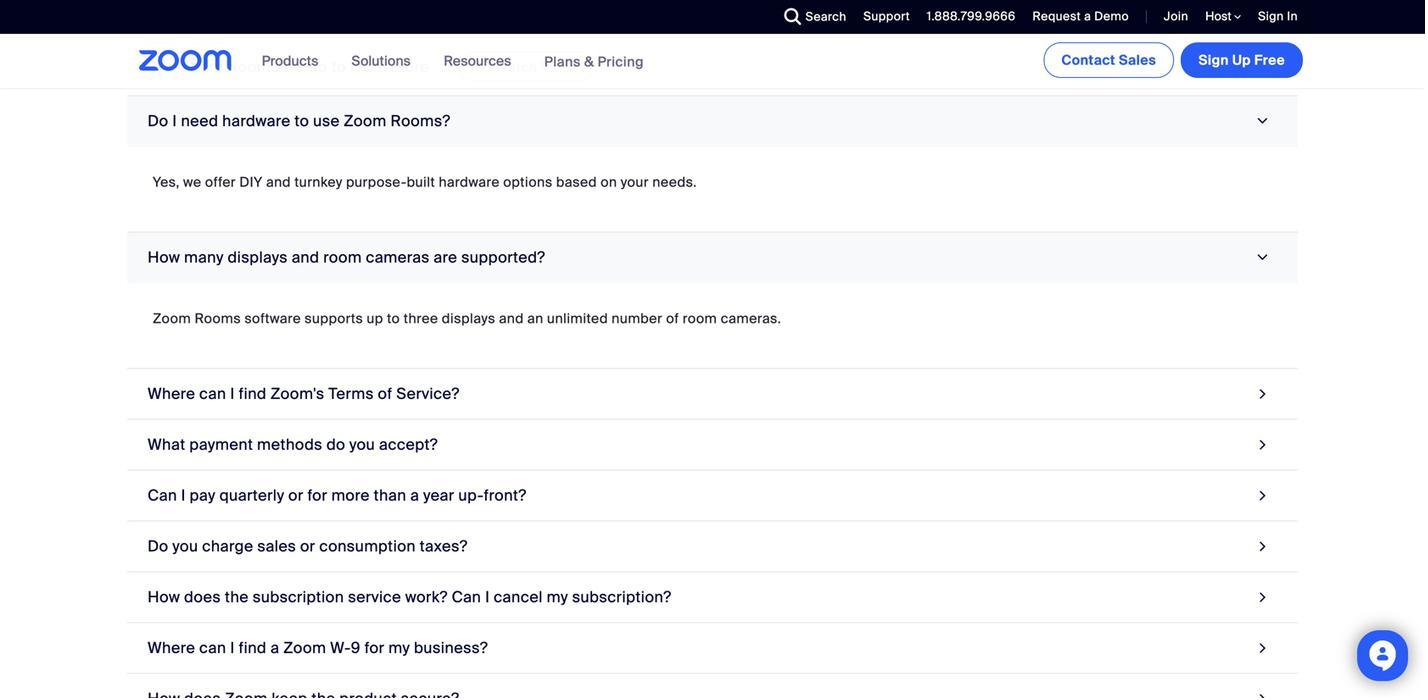 Task type: vqa. For each thing, say whether or not it's contained in the screenshot.
"Unlimited"
yes



Task type: describe. For each thing, give the bounding box(es) containing it.
methods
[[257, 436, 322, 455]]

1 vertical spatial you
[[172, 537, 198, 557]]

do i need hardware to use zoom rooms? button
[[127, 96, 1298, 147]]

sign up free
[[1199, 51, 1285, 69]]

can inside dropdown button
[[148, 486, 177, 506]]

search
[[806, 9, 846, 25]]

resources
[[444, 52, 511, 70]]

host
[[1205, 8, 1234, 24]]

right image for where can i find a zoom w-9 for my business?
[[1255, 637, 1271, 660]]

for inside "dropdown button"
[[365, 639, 385, 659]]

service
[[348, 588, 401, 608]]

payment
[[189, 436, 253, 455]]

0 vertical spatial demo
[[1094, 8, 1129, 24]]

charge
[[202, 537, 253, 557]]

right image for how many displays and room cameras are supported?
[[1251, 250, 1274, 266]]

can i pay quarterly or for more than a year up-front?
[[148, 486, 526, 506]]

plans
[[544, 53, 581, 71]]

what payment methods do you accept?
[[148, 436, 438, 455]]

business?
[[414, 639, 488, 659]]

where can i find a zoom w-9 for my business? button
[[127, 624, 1298, 675]]

do for do you charge sales or consumption taxes?
[[148, 537, 168, 557]]

quarterly
[[219, 486, 284, 506]]

what
[[148, 436, 185, 455]]

how many displays and room cameras are supported?
[[148, 248, 545, 268]]

join
[[1164, 8, 1188, 24]]

i up payment
[[230, 385, 235, 404]]

offer
[[205, 173, 236, 191]]

sign for sign in
[[1258, 8, 1284, 24]]

right image for how does the subscription service work? can i cancel my subscription?
[[1255, 587, 1271, 609]]

0 vertical spatial you
[[349, 436, 375, 455]]

zoom logo image
[[139, 50, 232, 71]]

how for how does the subscription service work? can i cancel my subscription?
[[148, 588, 180, 608]]

i left need
[[172, 112, 177, 131]]

consumption
[[319, 537, 416, 557]]

where for where can i find zoom's terms of service?
[[148, 385, 195, 404]]

contact
[[1062, 51, 1115, 69]]

find for zoom's
[[239, 385, 267, 404]]

where can i find zoom's terms of service?
[[148, 385, 460, 404]]

zoom's
[[271, 385, 324, 404]]

0 vertical spatial rooms
[[227, 57, 279, 77]]

how for how many displays and room cameras are supported?
[[148, 248, 180, 268]]

play image
[[473, 56, 487, 76]]

turnkey
[[294, 173, 342, 191]]

sales
[[1119, 51, 1156, 69]]

sign for sign up free
[[1199, 51, 1229, 69]]

many
[[184, 248, 224, 268]]

more for for
[[331, 486, 370, 506]]

plans & pricing
[[544, 53, 644, 71]]

service?
[[396, 385, 460, 404]]

learn
[[350, 57, 387, 77]]

cameras
[[366, 248, 430, 268]]

zoom right see
[[180, 57, 223, 77]]

my for business?
[[388, 639, 410, 659]]

i left cancel
[[485, 588, 490, 608]]

a inside where can i find a zoom w-9 for my business? "dropdown button"
[[271, 639, 279, 659]]

your
[[621, 173, 649, 191]]

rooms?
[[391, 112, 450, 131]]

up
[[367, 310, 383, 328]]

right image for what payment methods do you accept?
[[1255, 434, 1271, 457]]

support
[[863, 8, 910, 24]]

can i pay quarterly or for more than a year up-front? button
[[127, 471, 1298, 522]]

taxes?
[[420, 537, 468, 557]]

year
[[423, 486, 454, 506]]

an
[[527, 310, 543, 328]]

free
[[1254, 51, 1285, 69]]

and inside dropdown button
[[292, 248, 319, 268]]

sales
[[257, 537, 296, 557]]

contact sales
[[1062, 51, 1156, 69]]

needs.
[[652, 173, 697, 191]]

do
[[326, 436, 345, 455]]

sign up free button
[[1181, 42, 1303, 78]]

watch video
[[495, 59, 579, 76]]

use
[[313, 112, 340, 131]]

software
[[244, 310, 301, 328]]

see
[[148, 57, 177, 77]]

solutions
[[352, 52, 411, 70]]

watch video link
[[459, 52, 594, 82]]

need
[[181, 112, 218, 131]]

request a demo
[[1033, 8, 1129, 24]]

solutions button
[[352, 34, 418, 88]]

in
[[1287, 8, 1298, 24]]

1 horizontal spatial hardware
[[439, 173, 500, 191]]

options
[[503, 173, 553, 191]]

subscription?
[[572, 588, 671, 608]]

see zoom rooms demo to learn more
[[148, 57, 433, 77]]

zoom down "many" at the left of the page
[[153, 310, 191, 328]]

subscription
[[253, 588, 344, 608]]

where can i find zoom's terms of service? button
[[127, 369, 1298, 420]]

hardware inside dropdown button
[[222, 112, 291, 131]]

request
[[1033, 8, 1081, 24]]

do i need hardware to use zoom rooms?
[[148, 112, 450, 131]]

unlimited
[[547, 310, 608, 328]]

pricing
[[598, 53, 644, 71]]

i down the
[[230, 639, 235, 659]]



Task type: locate. For each thing, give the bounding box(es) containing it.
0 vertical spatial room
[[323, 248, 362, 268]]

hardware right need
[[222, 112, 291, 131]]

cameras.
[[721, 310, 781, 328]]

1 vertical spatial hardware
[[439, 173, 500, 191]]

we
[[183, 173, 201, 191]]

displays right "many" at the left of the page
[[228, 248, 288, 268]]

1.888.799.9666
[[927, 8, 1016, 24]]

join link left host
[[1151, 0, 1193, 34]]

banner
[[119, 34, 1306, 89]]

you right do
[[349, 436, 375, 455]]

my right cancel
[[547, 588, 568, 608]]

where inside "dropdown button"
[[148, 639, 195, 659]]

1 horizontal spatial you
[[349, 436, 375, 455]]

find inside "dropdown button"
[[239, 639, 267, 659]]

can
[[199, 385, 226, 404], [199, 639, 226, 659]]

can for zoom's
[[199, 385, 226, 404]]

0 horizontal spatial more
[[331, 486, 370, 506]]

based
[[556, 173, 597, 191]]

rooms up do i need hardware to use zoom rooms?
[[227, 57, 279, 77]]

or for sales
[[300, 537, 315, 557]]

find left zoom's at bottom
[[239, 385, 267, 404]]

1.888.799.9666 button
[[914, 0, 1020, 34], [927, 8, 1016, 24]]

products button
[[262, 34, 326, 88]]

how
[[148, 248, 180, 268], [148, 588, 180, 608]]

0 horizontal spatial for
[[307, 486, 327, 506]]

of right number
[[666, 310, 679, 328]]

displays right three
[[442, 310, 495, 328]]

0 vertical spatial hardware
[[222, 112, 291, 131]]

2 do from the top
[[148, 537, 168, 557]]

of
[[666, 310, 679, 328], [378, 385, 392, 404]]

sign in
[[1258, 8, 1298, 24]]

meetings navigation
[[1040, 34, 1306, 81]]

to left learn
[[331, 57, 346, 77]]

zoom rooms software supports up to three displays and an unlimited number of room cameras.
[[153, 310, 781, 328]]

zoom left w-
[[283, 639, 326, 659]]

than
[[374, 486, 406, 506]]

can inside "dropdown button"
[[452, 588, 481, 608]]

find down the
[[239, 639, 267, 659]]

sign left in at the right of page
[[1258, 8, 1284, 24]]

watch
[[495, 59, 537, 76]]

0 vertical spatial where
[[148, 385, 195, 404]]

you left charge at the left of the page
[[172, 537, 198, 557]]

0 vertical spatial or
[[288, 486, 303, 506]]

2 find from the top
[[239, 639, 267, 659]]

1 horizontal spatial for
[[365, 639, 385, 659]]

sign in link
[[1245, 0, 1306, 34], [1258, 8, 1298, 24]]

supported?
[[461, 248, 545, 268]]

my for subscription?
[[547, 588, 568, 608]]

supports
[[305, 310, 363, 328]]

do you charge sales or consumption taxes?
[[148, 537, 468, 557]]

how does the subscription service work? can i cancel my subscription?
[[148, 588, 671, 608]]

are
[[434, 248, 457, 268]]

right image for where can i find zoom's terms of service?
[[1255, 383, 1271, 406]]

right image inside how does the subscription service work? can i cancel my subscription? "dropdown button"
[[1255, 587, 1271, 609]]

plans & pricing link
[[544, 53, 644, 71], [544, 53, 644, 71]]

9
[[351, 639, 361, 659]]

0 vertical spatial how
[[148, 248, 180, 268]]

2 where from the top
[[148, 639, 195, 659]]

banner containing contact sales
[[119, 34, 1306, 89]]

product information navigation
[[249, 34, 656, 89]]

where up what
[[148, 385, 195, 404]]

2 vertical spatial to
[[387, 310, 400, 328]]

can down the does
[[199, 639, 226, 659]]

1 find from the top
[[239, 385, 267, 404]]

&
[[584, 53, 594, 71]]

products
[[262, 52, 318, 70]]

rooms left software
[[195, 310, 241, 328]]

1 vertical spatial displays
[[442, 310, 495, 328]]

1 vertical spatial to
[[294, 112, 309, 131]]

1 vertical spatial can
[[452, 588, 481, 608]]

1 vertical spatial do
[[148, 537, 168, 557]]

a inside can i pay quarterly or for more than a year up-front? dropdown button
[[410, 486, 419, 506]]

more inside dropdown button
[[331, 486, 370, 506]]

1 horizontal spatial a
[[410, 486, 419, 506]]

where
[[148, 385, 195, 404], [148, 639, 195, 659]]

1 vertical spatial where
[[148, 639, 195, 659]]

0 vertical spatial more
[[391, 57, 429, 77]]

1 do from the top
[[148, 112, 168, 131]]

0 horizontal spatial sign
[[1199, 51, 1229, 69]]

1 vertical spatial how
[[148, 588, 180, 608]]

number
[[612, 310, 662, 328]]

1 horizontal spatial to
[[331, 57, 346, 77]]

1 where from the top
[[148, 385, 195, 404]]

1 vertical spatial room
[[683, 310, 717, 328]]

0 horizontal spatial you
[[172, 537, 198, 557]]

1 vertical spatial and
[[292, 248, 319, 268]]

cancel
[[494, 588, 543, 608]]

three
[[404, 310, 438, 328]]

1 horizontal spatial demo
[[1094, 8, 1129, 24]]

how many displays and room cameras are supported? button
[[127, 233, 1298, 284]]

do left need
[[148, 112, 168, 131]]

zoom inside "dropdown button"
[[283, 639, 326, 659]]

0 vertical spatial can
[[199, 385, 226, 404]]

work?
[[405, 588, 448, 608]]

1 horizontal spatial can
[[452, 588, 481, 608]]

more left than
[[331, 486, 370, 506]]

to for demo
[[331, 57, 346, 77]]

and right diy
[[266, 173, 291, 191]]

where inside dropdown button
[[148, 385, 195, 404]]

do you charge sales or consumption taxes? button
[[127, 522, 1298, 573]]

video
[[541, 59, 579, 76]]

1 horizontal spatial room
[[683, 310, 717, 328]]

demo
[[1094, 8, 1129, 24], [283, 57, 327, 77]]

terms
[[328, 385, 374, 404]]

0 horizontal spatial hardware
[[222, 112, 291, 131]]

0 horizontal spatial room
[[323, 248, 362, 268]]

1 vertical spatial or
[[300, 537, 315, 557]]

displays
[[228, 248, 288, 268], [442, 310, 495, 328]]

to for hardware
[[294, 112, 309, 131]]

displays inside dropdown button
[[228, 248, 288, 268]]

where can i find a zoom w-9 for my business?
[[148, 639, 488, 659]]

0 horizontal spatial displays
[[228, 248, 288, 268]]

and left an
[[499, 310, 524, 328]]

and up supports
[[292, 248, 319, 268]]

a left the year
[[410, 486, 419, 506]]

up
[[1232, 51, 1251, 69]]

what payment methods do you accept? button
[[127, 420, 1298, 471]]

right image
[[1251, 250, 1274, 266], [1255, 383, 1271, 406], [1255, 434, 1271, 457], [1255, 485, 1271, 508], [1255, 536, 1271, 559], [1255, 587, 1271, 609], [1255, 637, 1271, 660], [1255, 688, 1271, 699]]

room left cameras.
[[683, 310, 717, 328]]

do left charge at the left of the page
[[148, 537, 168, 557]]

right image inside where can i find a zoom w-9 for my business? "dropdown button"
[[1255, 637, 1271, 660]]

0 vertical spatial sign
[[1258, 8, 1284, 24]]

can up payment
[[199, 385, 226, 404]]

0 vertical spatial do
[[148, 112, 168, 131]]

find
[[239, 385, 267, 404], [239, 639, 267, 659]]

can left pay
[[148, 486, 177, 506]]

0 horizontal spatial and
[[266, 173, 291, 191]]

0 vertical spatial can
[[148, 486, 177, 506]]

0 vertical spatial find
[[239, 385, 267, 404]]

i left pay
[[181, 486, 186, 506]]

2 can from the top
[[199, 639, 226, 659]]

0 horizontal spatial of
[[378, 385, 392, 404]]

1 vertical spatial of
[[378, 385, 392, 404]]

1 horizontal spatial sign
[[1258, 8, 1284, 24]]

1 horizontal spatial more
[[391, 57, 429, 77]]

1 vertical spatial my
[[388, 639, 410, 659]]

of inside dropdown button
[[378, 385, 392, 404]]

right image for can i pay quarterly or for more than a year up-front?
[[1255, 485, 1271, 508]]

w-
[[330, 639, 351, 659]]

2 how from the top
[[148, 588, 180, 608]]

my inside how does the subscription service work? can i cancel my subscription? "dropdown button"
[[547, 588, 568, 608]]

i
[[172, 112, 177, 131], [230, 385, 235, 404], [181, 486, 186, 506], [485, 588, 490, 608], [230, 639, 235, 659]]

built
[[407, 173, 435, 191]]

right image inside the where can i find zoom's terms of service? dropdown button
[[1255, 383, 1271, 406]]

1 vertical spatial can
[[199, 639, 226, 659]]

or inside can i pay quarterly or for more than a year up-front? dropdown button
[[288, 486, 303, 506]]

contact sales link
[[1044, 42, 1174, 78]]

1 vertical spatial more
[[331, 486, 370, 506]]

find inside dropdown button
[[239, 385, 267, 404]]

hardware right "built" at top
[[439, 173, 500, 191]]

2 horizontal spatial and
[[499, 310, 524, 328]]

right image inside can i pay quarterly or for more than a year up-front? dropdown button
[[1255, 485, 1271, 508]]

0 vertical spatial and
[[266, 173, 291, 191]]

how left "many" at the left of the page
[[148, 248, 180, 268]]

1 vertical spatial find
[[239, 639, 267, 659]]

more for learn
[[391, 57, 429, 77]]

my inside where can i find a zoom w-9 for my business? "dropdown button"
[[388, 639, 410, 659]]

for up 'do you charge sales or consumption taxes?'
[[307, 486, 327, 506]]

yes, we offer diy and turnkey purpose-built hardware options based on your needs.
[[153, 173, 697, 191]]

right image for do you charge sales or consumption taxes?
[[1255, 536, 1271, 559]]

pay
[[190, 486, 215, 506]]

more
[[391, 57, 429, 77], [331, 486, 370, 506]]

how does the subscription service work? can i cancel my subscription? button
[[127, 573, 1298, 624]]

room inside dropdown button
[[323, 248, 362, 268]]

0 vertical spatial a
[[1084, 8, 1091, 24]]

how inside "dropdown button"
[[148, 588, 180, 608]]

1 horizontal spatial and
[[292, 248, 319, 268]]

to inside 'do i need hardware to use zoom rooms?' dropdown button
[[294, 112, 309, 131]]

to right up
[[387, 310, 400, 328]]

or right quarterly on the left bottom of the page
[[288, 486, 303, 506]]

0 vertical spatial for
[[307, 486, 327, 506]]

0 vertical spatial displays
[[228, 248, 288, 268]]

for right 9
[[365, 639, 385, 659]]

room left cameras
[[323, 248, 362, 268]]

resources button
[[444, 34, 519, 88]]

yes,
[[153, 173, 180, 191]]

2 horizontal spatial a
[[1084, 8, 1091, 24]]

where for where can i find a zoom w-9 for my business?
[[148, 639, 195, 659]]

right image inside do you charge sales or consumption taxes? dropdown button
[[1255, 536, 1271, 559]]

demo up contact sales link
[[1094, 8, 1129, 24]]

accept?
[[379, 436, 438, 455]]

does
[[184, 588, 221, 608]]

0 vertical spatial of
[[666, 310, 679, 328]]

how inside dropdown button
[[148, 248, 180, 268]]

demo up do i need hardware to use zoom rooms?
[[283, 57, 327, 77]]

sign
[[1258, 8, 1284, 24], [1199, 51, 1229, 69]]

for
[[307, 486, 327, 506], [365, 639, 385, 659]]

sign inside button
[[1199, 51, 1229, 69]]

or for quarterly
[[288, 486, 303, 506]]

more right learn
[[391, 57, 429, 77]]

right image
[[1251, 113, 1274, 129]]

the
[[225, 588, 249, 608]]

join link up meetings navigation
[[1164, 8, 1188, 24]]

for inside dropdown button
[[307, 486, 327, 506]]

0 horizontal spatial my
[[388, 639, 410, 659]]

1 vertical spatial sign
[[1199, 51, 1229, 69]]

a down "subscription"
[[271, 639, 279, 659]]

diy
[[239, 173, 263, 191]]

up-
[[458, 486, 484, 506]]

right image inside how many displays and room cameras are supported? dropdown button
[[1251, 250, 1274, 266]]

do for do i need hardware to use zoom rooms?
[[148, 112, 168, 131]]

to left use
[[294, 112, 309, 131]]

1 vertical spatial a
[[410, 486, 419, 506]]

a right request
[[1084, 8, 1091, 24]]

my
[[547, 588, 568, 608], [388, 639, 410, 659]]

0 horizontal spatial a
[[271, 639, 279, 659]]

host button
[[1205, 8, 1241, 25]]

can inside dropdown button
[[199, 385, 226, 404]]

can for a
[[199, 639, 226, 659]]

search button
[[772, 0, 851, 34]]

sign left up
[[1199, 51, 1229, 69]]

join link
[[1151, 0, 1193, 34], [1164, 8, 1188, 24]]

where down the does
[[148, 639, 195, 659]]

of right terms
[[378, 385, 392, 404]]

my right 9
[[388, 639, 410, 659]]

on
[[601, 173, 617, 191]]

1 horizontal spatial displays
[[442, 310, 495, 328]]

1 vertical spatial demo
[[283, 57, 327, 77]]

1 vertical spatial for
[[365, 639, 385, 659]]

or right sales
[[300, 537, 315, 557]]

zoom inside dropdown button
[[344, 112, 387, 131]]

1 how from the top
[[148, 248, 180, 268]]

1 horizontal spatial my
[[547, 588, 568, 608]]

how left the does
[[148, 588, 180, 608]]

can inside "dropdown button"
[[199, 639, 226, 659]]

1 horizontal spatial of
[[666, 310, 679, 328]]

0 horizontal spatial demo
[[283, 57, 327, 77]]

1 vertical spatial rooms
[[195, 310, 241, 328]]

right image inside 'what payment methods do you accept?' dropdown button
[[1255, 434, 1271, 457]]

2 horizontal spatial to
[[387, 310, 400, 328]]

2 vertical spatial and
[[499, 310, 524, 328]]

find for a
[[239, 639, 267, 659]]

or inside do you charge sales or consumption taxes? dropdown button
[[300, 537, 315, 557]]

0 vertical spatial my
[[547, 588, 568, 608]]

0 horizontal spatial to
[[294, 112, 309, 131]]

0 horizontal spatial can
[[148, 486, 177, 506]]

2 vertical spatial a
[[271, 639, 279, 659]]

can right work?
[[452, 588, 481, 608]]

support link
[[851, 0, 914, 34], [863, 8, 910, 24]]

0 vertical spatial to
[[331, 57, 346, 77]]

zoom right use
[[344, 112, 387, 131]]

1 can from the top
[[199, 385, 226, 404]]



